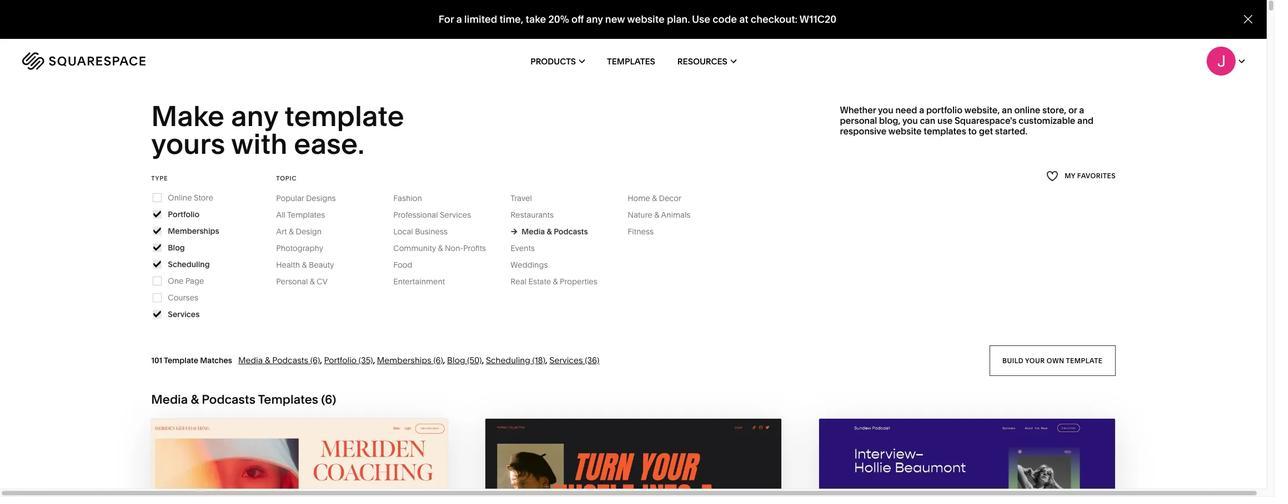Task type: locate. For each thing, give the bounding box(es) containing it.
0 horizontal spatial services
[[168, 309, 200, 319]]

& right art
[[289, 227, 294, 237]]

for
[[439, 13, 454, 26]]

& down restaurants link
[[547, 227, 552, 237]]

0 horizontal spatial blog
[[168, 243, 185, 253]]

2 vertical spatial podcasts
[[202, 392, 256, 407]]

1 horizontal spatial you
[[903, 115, 918, 126]]

& left 'non-'
[[438, 243, 443, 253]]

0 vertical spatial portfolio
[[168, 209, 200, 219]]

1 horizontal spatial services
[[440, 210, 471, 220]]

& for media & podcasts
[[547, 227, 552, 237]]

code
[[713, 13, 737, 26]]

, left 'blog (50)' link
[[443, 355, 445, 366]]

fashion link
[[394, 193, 433, 203]]

a right for
[[457, 13, 462, 26]]

products button
[[531, 39, 585, 83]]

podcasts
[[554, 227, 588, 237], [272, 355, 308, 366], [202, 392, 256, 407]]

0 horizontal spatial memberships
[[168, 226, 219, 236]]

0 horizontal spatial portfolio
[[168, 209, 200, 219]]

yours
[[151, 127, 225, 161]]

templates left (
[[258, 392, 318, 407]]

popular designs
[[276, 193, 336, 203]]

scheduling
[[168, 259, 210, 269], [486, 355, 531, 366]]

portfolio down online
[[168, 209, 200, 219]]

0 horizontal spatial any
[[231, 99, 278, 133]]

my
[[1065, 172, 1076, 180]]

personal & cv link
[[276, 277, 339, 287]]

home & decor
[[628, 193, 682, 203]]

, left scheduling (18) link
[[482, 355, 484, 366]]

1 horizontal spatial podcasts
[[272, 355, 308, 366]]

website right new
[[628, 13, 665, 26]]

sundew image
[[820, 419, 1116, 497]]

& down 101 template matches
[[191, 392, 199, 407]]

templates down popular designs
[[287, 210, 325, 220]]

1 vertical spatial template
[[1067, 356, 1103, 365]]

and
[[1078, 115, 1094, 126]]

101 template matches
[[151, 356, 232, 366]]

real
[[511, 277, 527, 287]]

business
[[415, 227, 448, 237]]

0 vertical spatial podcasts
[[554, 227, 588, 237]]

1 vertical spatial blog
[[447, 355, 465, 366]]

meriden image
[[152, 419, 448, 497]]

you left need
[[878, 104, 894, 116]]

events link
[[511, 243, 546, 253]]

1 horizontal spatial website
[[889, 126, 922, 137]]

0 horizontal spatial (6)
[[311, 355, 320, 366]]

blog (50) link
[[447, 355, 482, 366]]

0 vertical spatial template
[[285, 99, 404, 133]]

template inside button
[[1067, 356, 1103, 365]]

3 , from the left
[[443, 355, 445, 366]]

2 vertical spatial services
[[550, 355, 583, 366]]

decor
[[659, 193, 682, 203]]

fashion
[[394, 193, 422, 203]]

1 horizontal spatial template
[[1067, 356, 1103, 365]]

0 vertical spatial website
[[628, 13, 665, 26]]

home & decor link
[[628, 193, 693, 203]]

responsive
[[840, 126, 887, 137]]

services left (36)
[[550, 355, 583, 366]]

0 vertical spatial scheduling
[[168, 259, 210, 269]]

6
[[325, 392, 332, 407]]

you left can
[[903, 115, 918, 126]]

& right the home
[[652, 193, 657, 203]]

1 horizontal spatial memberships
[[377, 355, 432, 366]]

an
[[1002, 104, 1013, 116]]

podcasts for media & podcasts
[[554, 227, 588, 237]]

sundew element
[[820, 419, 1116, 497]]

media down "template"
[[151, 392, 188, 407]]

forma element
[[486, 419, 782, 497]]

template inside make any template yours with ease.
[[285, 99, 404, 133]]

template
[[285, 99, 404, 133], [1067, 356, 1103, 365]]

1 vertical spatial website
[[889, 126, 922, 137]]

website,
[[965, 104, 1000, 116]]

2 horizontal spatial services
[[550, 355, 583, 366]]

scheduling up one page
[[168, 259, 210, 269]]

1 vertical spatial scheduling
[[486, 355, 531, 366]]

blog up one
[[168, 243, 185, 253]]

limited
[[465, 13, 497, 26]]

events
[[511, 243, 535, 253]]

0 horizontal spatial media
[[151, 392, 188, 407]]

all templates link
[[276, 210, 336, 220]]

, left memberships (6) link
[[373, 355, 375, 366]]

2 horizontal spatial podcasts
[[554, 227, 588, 237]]

to
[[969, 126, 977, 137]]

2 vertical spatial media
[[151, 392, 188, 407]]

website down need
[[889, 126, 922, 137]]

0 horizontal spatial template
[[285, 99, 404, 133]]

, left portfolio (35) link
[[320, 355, 322, 366]]

1 horizontal spatial media
[[238, 355, 263, 366]]

(6) left 'blog (50)' link
[[434, 355, 443, 366]]

any
[[586, 13, 603, 26], [231, 99, 278, 133]]

community & non-profits link
[[394, 243, 497, 253]]

& right nature
[[655, 210, 660, 220]]

food link
[[394, 260, 424, 270]]

media down restaurants
[[522, 227, 545, 237]]

, left "services (36)" link
[[546, 355, 548, 366]]

1 horizontal spatial (6)
[[434, 355, 443, 366]]

memberships right (35) at bottom left
[[377, 355, 432, 366]]

0 vertical spatial media
[[522, 227, 545, 237]]

(50)
[[467, 355, 482, 366]]

courses
[[168, 293, 198, 303]]

at
[[740, 13, 749, 26]]

1 horizontal spatial blog
[[447, 355, 465, 366]]

1 , from the left
[[320, 355, 322, 366]]

squarespace logo image
[[22, 52, 146, 70]]

scheduling left (18) on the left bottom of page
[[486, 355, 531, 366]]

my favorites
[[1065, 172, 1116, 180]]

nature & animals
[[628, 210, 691, 220]]

with
[[231, 127, 288, 161]]

non-
[[445, 243, 464, 253]]

cv
[[317, 277, 328, 287]]

art
[[276, 227, 287, 237]]

memberships down online store
[[168, 226, 219, 236]]

services
[[440, 210, 471, 220], [168, 309, 200, 319], [550, 355, 583, 366]]

favorites
[[1078, 172, 1116, 180]]

(
[[321, 392, 325, 407]]

)
[[332, 392, 336, 407]]

1 vertical spatial portfolio
[[324, 355, 357, 366]]

& right health at the bottom of page
[[302, 260, 307, 270]]

squarespace logo link
[[22, 52, 267, 70]]

& up media & podcasts templates ( 6 )
[[265, 355, 270, 366]]

home
[[628, 193, 651, 203]]

(18)
[[533, 355, 546, 366]]

portfolio (35) link
[[324, 355, 373, 366]]

real estate & properties
[[511, 277, 598, 287]]

0 vertical spatial any
[[586, 13, 603, 26]]

podcasts for media & podcasts (6) , portfolio (35) , memberships (6) , blog (50) , scheduling (18) , services (36)
[[272, 355, 308, 366]]

a right or
[[1080, 104, 1085, 116]]

local
[[394, 227, 413, 237]]

all
[[276, 210, 286, 220]]

0 horizontal spatial podcasts
[[202, 392, 256, 407]]

1 horizontal spatial any
[[586, 13, 603, 26]]

a right need
[[920, 104, 925, 116]]

& for community & non-profits
[[438, 243, 443, 253]]

templates down for a limited time, take 20% off any new website plan. use code at checkout: w11c20
[[607, 56, 656, 66]]

blog left "(50)"
[[447, 355, 465, 366]]

1 vertical spatial services
[[168, 309, 200, 319]]

,
[[320, 355, 322, 366], [373, 355, 375, 366], [443, 355, 445, 366], [482, 355, 484, 366], [546, 355, 548, 366]]

2 vertical spatial templates
[[258, 392, 318, 407]]

entertainment
[[394, 277, 445, 287]]

media
[[522, 227, 545, 237], [238, 355, 263, 366], [151, 392, 188, 407]]

1 vertical spatial memberships
[[377, 355, 432, 366]]

health & beauty
[[276, 260, 334, 270]]

& left cv
[[310, 277, 315, 287]]

(35)
[[359, 355, 373, 366]]

0 horizontal spatial website
[[628, 13, 665, 26]]

weddings link
[[511, 260, 559, 270]]

services up business
[[440, 210, 471, 220]]

podcasts for media & podcasts templates ( 6 )
[[202, 392, 256, 407]]

1 (6) from the left
[[311, 355, 320, 366]]

services down the courses
[[168, 309, 200, 319]]

a
[[457, 13, 462, 26], [920, 104, 925, 116], [1080, 104, 1085, 116]]

(36)
[[585, 355, 600, 366]]

1 vertical spatial media
[[238, 355, 263, 366]]

blog,
[[880, 115, 901, 126]]

portfolio left (35) at bottom left
[[324, 355, 357, 366]]

(6) left portfolio (35) link
[[311, 355, 320, 366]]

2 horizontal spatial media
[[522, 227, 545, 237]]

1 vertical spatial any
[[231, 99, 278, 133]]

2 , from the left
[[373, 355, 375, 366]]

media right matches
[[238, 355, 263, 366]]

online
[[1015, 104, 1041, 116]]

1 horizontal spatial scheduling
[[486, 355, 531, 366]]

1 horizontal spatial portfolio
[[324, 355, 357, 366]]

whether
[[840, 104, 877, 116]]

1 vertical spatial podcasts
[[272, 355, 308, 366]]



Task type: vqa. For each thing, say whether or not it's contained in the screenshot.
the middle Templates
yes



Task type: describe. For each thing, give the bounding box(es) containing it.
& for media & podcasts (6) , portfolio (35) , memberships (6) , blog (50) , scheduling (18) , services (36)
[[265, 355, 270, 366]]

professional services
[[394, 210, 471, 220]]

4 , from the left
[[482, 355, 484, 366]]

resources button
[[678, 39, 737, 83]]

popular designs link
[[276, 193, 347, 203]]

local business link
[[394, 227, 459, 237]]

media & podcasts (6) , portfolio (35) , memberships (6) , blog (50) , scheduling (18) , services (36)
[[238, 355, 600, 366]]

off
[[572, 13, 584, 26]]

restaurants link
[[511, 210, 565, 220]]

food
[[394, 260, 413, 270]]

media & podcasts templates ( 6 )
[[151, 392, 336, 407]]

time,
[[500, 13, 524, 26]]

media for media & podcasts
[[522, 227, 545, 237]]

art & design
[[276, 227, 322, 237]]

any inside make any template yours with ease.
[[231, 99, 278, 133]]

professional services link
[[394, 210, 482, 220]]

0 vertical spatial memberships
[[168, 226, 219, 236]]

use
[[692, 13, 711, 26]]

restaurants
[[511, 210, 554, 220]]

forma image
[[486, 419, 782, 497]]

health
[[276, 260, 300, 270]]

squarespace's
[[955, 115, 1017, 126]]

& for home & decor
[[652, 193, 657, 203]]

1 horizontal spatial a
[[920, 104, 925, 116]]

my favorites link
[[1047, 169, 1116, 184]]

nature & animals link
[[628, 210, 702, 220]]

0 horizontal spatial you
[[878, 104, 894, 116]]

website inside 'whether you need a portfolio website, an online store, or a personal blog, you can use squarespace's customizable and responsive website templates to get started.'
[[889, 126, 922, 137]]

& for art & design
[[289, 227, 294, 237]]

meriden element
[[152, 419, 448, 497]]

resources
[[678, 56, 728, 66]]

media & podcasts (6) link
[[238, 355, 320, 366]]

& for media & podcasts templates ( 6 )
[[191, 392, 199, 407]]

whether you need a portfolio website, an online store, or a personal blog, you can use squarespace's customizable and responsive website templates to get started.
[[840, 104, 1094, 137]]

& for personal & cv
[[310, 277, 315, 287]]

personal
[[840, 115, 878, 126]]

scheduling (18) link
[[486, 355, 546, 366]]

profits
[[464, 243, 486, 253]]

products
[[531, 56, 576, 66]]

2 horizontal spatial a
[[1080, 104, 1085, 116]]

own
[[1047, 356, 1065, 365]]

memberships (6) link
[[377, 355, 443, 366]]

photography
[[276, 243, 323, 253]]

community & non-profits
[[394, 243, 486, 253]]

fitness
[[628, 227, 654, 237]]

make
[[151, 99, 225, 133]]

media & podcasts link
[[511, 227, 588, 237]]

0 vertical spatial templates
[[607, 56, 656, 66]]

2 (6) from the left
[[434, 355, 443, 366]]

for a limited time, take 20% off any new website plan. use code at checkout: w11c20
[[439, 13, 837, 26]]

started.
[[996, 126, 1028, 137]]

real estate & properties link
[[511, 277, 609, 287]]

media for media & podcasts templates ( 6 )
[[151, 392, 188, 407]]

templates
[[924, 126, 967, 137]]

one page
[[168, 276, 204, 286]]

one
[[168, 276, 184, 286]]

personal
[[276, 277, 308, 287]]

template
[[164, 356, 198, 366]]

popular
[[276, 193, 304, 203]]

store
[[194, 193, 213, 203]]

services (36) link
[[550, 355, 600, 366]]

0 vertical spatial services
[[440, 210, 471, 220]]

photography link
[[276, 243, 334, 253]]

health & beauty link
[[276, 260, 345, 270]]

get
[[980, 126, 994, 137]]

topic
[[276, 174, 297, 182]]

make any template yours with ease. main content
[[0, 0, 1276, 497]]

customizable
[[1019, 115, 1076, 126]]

ease.
[[294, 127, 365, 161]]

weddings
[[511, 260, 548, 270]]

media for media & podcasts (6) , portfolio (35) , memberships (6) , blog (50) , scheduling (18) , services (36)
[[238, 355, 263, 366]]

1 vertical spatial templates
[[287, 210, 325, 220]]

travel
[[511, 193, 532, 203]]

0 horizontal spatial a
[[457, 13, 462, 26]]

0 vertical spatial blog
[[168, 243, 185, 253]]

professional
[[394, 210, 438, 220]]

20%
[[549, 13, 569, 26]]

new
[[606, 13, 625, 26]]

plan.
[[667, 13, 690, 26]]

& for nature & animals
[[655, 210, 660, 220]]

build
[[1003, 356, 1024, 365]]

media & podcasts
[[522, 227, 588, 237]]

& for health & beauty
[[302, 260, 307, 270]]

online store
[[168, 193, 213, 203]]

need
[[896, 104, 918, 116]]

w11c20
[[800, 13, 837, 26]]

online
[[168, 193, 192, 203]]

type
[[151, 174, 168, 182]]

use
[[938, 115, 953, 126]]

can
[[920, 115, 936, 126]]

community
[[394, 243, 436, 253]]

estate
[[529, 277, 551, 287]]

build your own template button
[[990, 346, 1116, 376]]

& right the estate
[[553, 277, 558, 287]]

0 horizontal spatial scheduling
[[168, 259, 210, 269]]

designs
[[306, 193, 336, 203]]

5 , from the left
[[546, 355, 548, 366]]

templates link
[[607, 39, 656, 83]]

page
[[185, 276, 204, 286]]

fitness link
[[628, 227, 665, 237]]



